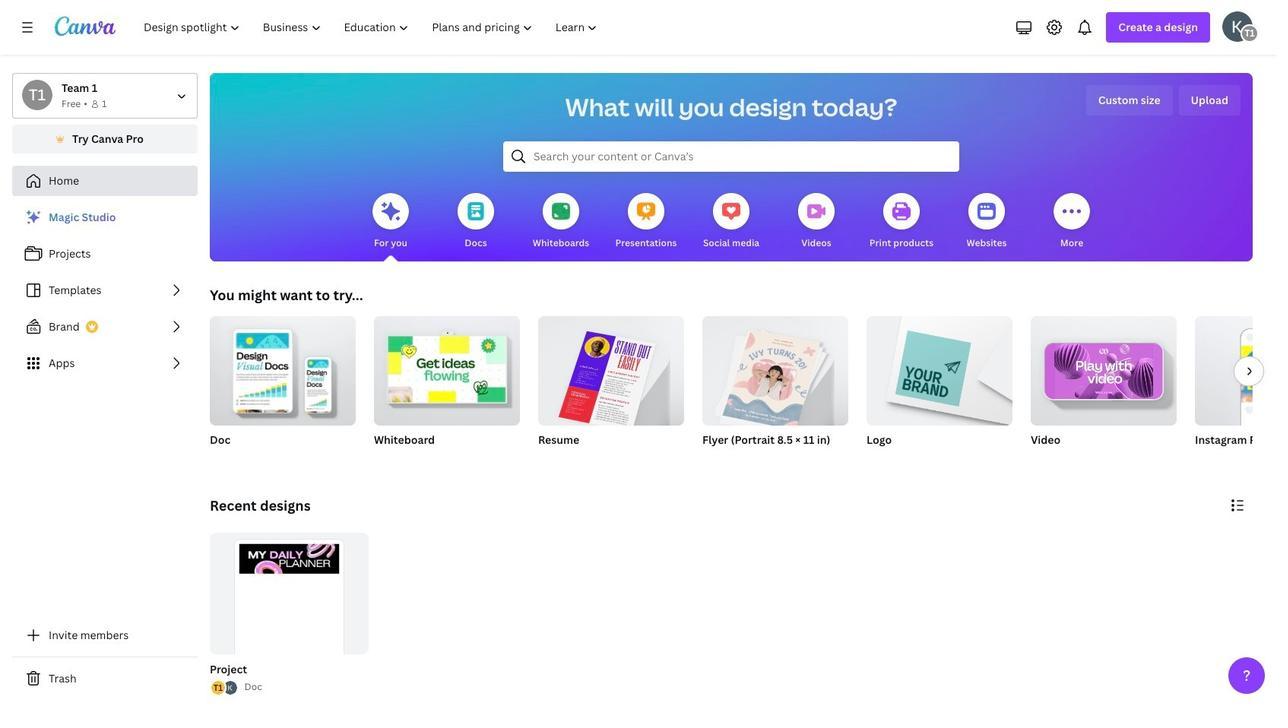 Task type: vqa. For each thing, say whether or not it's contained in the screenshot.
Team 1 icon
yes



Task type: describe. For each thing, give the bounding box(es) containing it.
0 vertical spatial list
[[12, 202, 198, 379]]

kendall parks image
[[1222, 11, 1253, 42]]

top level navigation element
[[134, 12, 611, 43]]

team 1 element inside switch to another team button
[[22, 80, 52, 110]]



Task type: locate. For each thing, give the bounding box(es) containing it.
team 1 image
[[1241, 24, 1259, 43]]

0 vertical spatial team 1 element
[[1241, 24, 1259, 43]]

1 vertical spatial team 1 element
[[22, 80, 52, 110]]

1 horizontal spatial list
[[210, 680, 238, 697]]

Search search field
[[534, 142, 929, 171]]

team 1 image
[[22, 80, 52, 110]]

Switch to another team button
[[12, 73, 198, 119]]

group
[[210, 310, 356, 467], [210, 310, 356, 426], [374, 310, 520, 467], [374, 310, 520, 426], [538, 310, 684, 467], [538, 310, 684, 432], [702, 310, 848, 467], [702, 310, 848, 431], [867, 316, 1013, 467], [867, 316, 1013, 426], [1031, 316, 1177, 467], [1195, 316, 1277, 467], [207, 533, 368, 697], [210, 533, 368, 694]]

1 vertical spatial list
[[210, 680, 238, 697]]

None search field
[[503, 141, 959, 172]]

team 1 element
[[1241, 24, 1259, 43], [22, 80, 52, 110]]

0 horizontal spatial list
[[12, 202, 198, 379]]

list
[[12, 202, 198, 379], [210, 680, 238, 697]]

1 horizontal spatial team 1 element
[[1241, 24, 1259, 43]]

0 horizontal spatial team 1 element
[[22, 80, 52, 110]]



